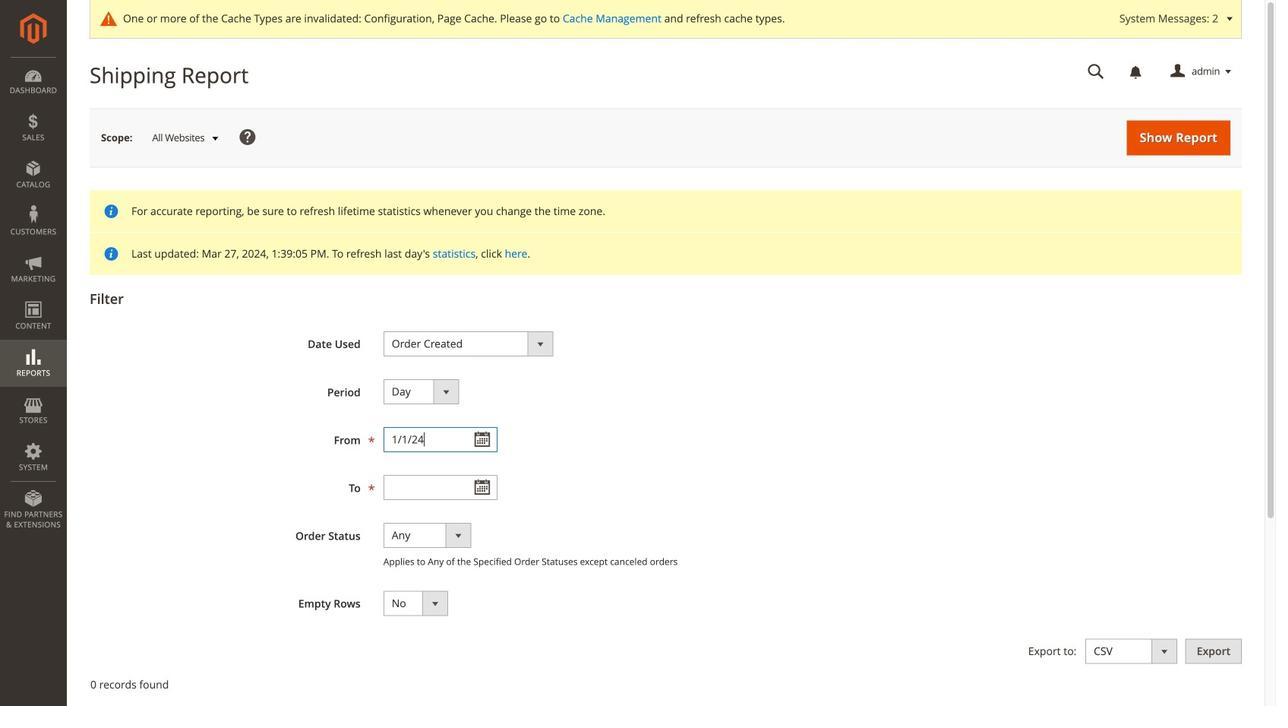 Task type: locate. For each thing, give the bounding box(es) containing it.
None text field
[[1078, 59, 1116, 85], [384, 427, 498, 452], [384, 475, 498, 500], [1078, 59, 1116, 85], [384, 427, 498, 452], [384, 475, 498, 500]]

menu bar
[[0, 57, 67, 537]]

magento admin panel image
[[20, 13, 47, 44]]



